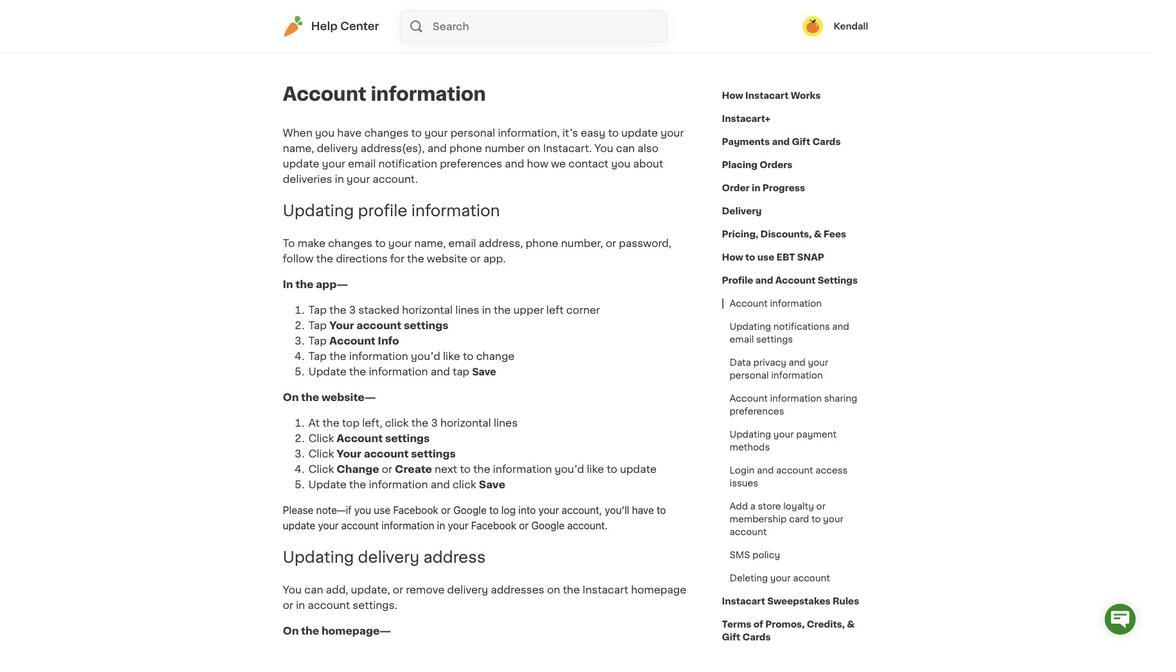 Task type: describe. For each thing, give the bounding box(es) containing it.
fees
[[824, 230, 847, 239]]

terms of promos, credits, & gift cards
[[722, 620, 855, 642]]

profile
[[722, 276, 753, 285]]

order in progress
[[722, 184, 805, 193]]

your inside tap the 3 stacked horizontal lines in the upper left corner tap your account settings tap account info tap the information you'd like to change update the information and tap save
[[330, 320, 354, 331]]

updating for updating your payment methods
[[730, 430, 771, 439]]

1 horizontal spatial google
[[531, 520, 565, 532]]

data
[[730, 358, 751, 367]]

kendall link
[[803, 16, 869, 37]]

number
[[485, 143, 525, 153]]

remove
[[406, 585, 445, 595]]

discounts,
[[761, 230, 812, 239]]

pricing, discounts, & fees
[[722, 230, 847, 239]]

in inside please note—if you use facebook or google to log into your account, you'll have to update your account information in your facebook or google account.
[[437, 520, 445, 532]]

in inside when you have changes to your personal information, it's easy to update your name, delivery address(es), and phone number on instacart. you can also update your email notification preferences and how we contact you about deliveries in your account.
[[335, 174, 344, 184]]

the up create
[[412, 418, 429, 428]]

3 click from the top
[[309, 464, 334, 474]]

or down into
[[519, 520, 529, 532]]

3 inside at the top left, click the 3 horizontal lines click account settings click your account settings click change or create next to the information you'd like to update update the information and click save
[[431, 418, 438, 428]]

when you have changes to your personal information, it's easy to update your name, delivery address(es), and phone number on instacart. you can also update your email notification preferences and how we contact you about deliveries in your account.
[[283, 128, 684, 184]]

instacart+
[[722, 114, 771, 123]]

update up also
[[622, 128, 658, 138]]

access
[[816, 466, 848, 475]]

homepage—
[[322, 626, 391, 636]]

the up website— at the bottom
[[349, 367, 366, 377]]

account down profile on the top of the page
[[730, 299, 768, 308]]

to inside to make changes to your name, email address, phone number, or password, follow the directions for the website or app.
[[375, 238, 386, 248]]

your up the notification
[[425, 128, 448, 138]]

update inside at the top left, click the 3 horizontal lines click account settings click your account settings click change or create next to the information you'd like to update update the information and click save
[[620, 464, 657, 474]]

4 tap from the top
[[309, 351, 327, 361]]

card
[[789, 515, 809, 524]]

credits,
[[807, 620, 845, 629]]

and up the notification
[[428, 143, 447, 153]]

your up instacart sweepstakes rules in the bottom of the page
[[771, 574, 791, 583]]

the up on the website—
[[329, 351, 347, 361]]

center
[[340, 21, 379, 31]]

you can add, update, or remove delivery addresses on the instacart homepage or in account settings.
[[283, 585, 687, 611]]

settings inside tap the 3 stacked horizontal lines in the upper left corner tap your account settings tap account info tap the information you'd like to change update the information and tap save
[[404, 320, 449, 331]]

placing
[[722, 161, 758, 170]]

email inside to make changes to your name, email address, phone number, or password, follow the directions for the website or app.
[[449, 238, 476, 248]]

delivery
[[722, 207, 762, 216]]

about
[[633, 159, 664, 169]]

horizontal inside at the top left, click the 3 horizontal lines click account settings click your account settings click change or create next to the information you'd like to update update the information and click save
[[441, 418, 491, 428]]

account down 'ebt'
[[776, 276, 816, 285]]

name, inside to make changes to your name, email address, phone number, or password, follow the directions for the website or app.
[[414, 238, 446, 248]]

corner
[[567, 305, 600, 315]]

deleting your account
[[730, 574, 830, 583]]

change
[[337, 464, 379, 474]]

2 vertical spatial instacart
[[722, 597, 765, 606]]

how for how instacart works
[[722, 91, 744, 100]]

account. inside please note—if you use facebook or google to log into your account, you'll have to update your account information in your facebook or google account.
[[567, 520, 608, 532]]

in inside tap the 3 stacked horizontal lines in the upper left corner tap your account settings tap account info tap the information you'd like to change update the information and tap save
[[482, 305, 491, 315]]

have inside when you have changes to your personal information, it's easy to update your name, delivery address(es), and phone number on instacart. you can also update your email notification preferences and how we contact you about deliveries in your account.
[[337, 128, 362, 138]]

instacart sweepstakes rules
[[722, 597, 860, 606]]

personal inside when you have changes to your personal information, it's easy to update your name, delivery address(es), and phone number on instacart. you can also update your email notification preferences and how we contact you about deliveries in your account.
[[451, 128, 495, 138]]

save inside at the top left, click the 3 horizontal lines click account settings click your account settings click change or create next to the information you'd like to update update the information and click save
[[479, 480, 505, 490]]

how to use ebt snap link
[[722, 246, 825, 269]]

1 horizontal spatial use
[[758, 253, 775, 262]]

payments and gift cards link
[[722, 130, 841, 153]]

payment
[[796, 430, 837, 439]]

account inside tap the 3 stacked horizontal lines in the upper left corner tap your account settings tap account info tap the information you'd like to change update the information and tap save
[[357, 320, 402, 331]]

updating your payment methods link
[[722, 423, 869, 459]]

1 vertical spatial facebook
[[471, 520, 517, 532]]

0 vertical spatial google
[[453, 505, 487, 516]]

login and account access issues
[[730, 466, 848, 488]]

to right you'll
[[657, 505, 666, 516]]

account inside at the top left, click the 3 horizontal lines click account settings click your account settings click change or create next to the information you'd like to update update the information and click save
[[364, 449, 409, 459]]

membership
[[730, 515, 787, 524]]

you'll
[[605, 505, 630, 516]]

address,
[[479, 238, 523, 248]]

log
[[502, 505, 516, 516]]

at
[[309, 418, 320, 428]]

or inside add a store loyalty or membership card to your account
[[817, 502, 826, 511]]

update inside please note—if you use facebook or google to log into your account, you'll have to update your account information in your facebook or google account.
[[283, 520, 315, 532]]

sms
[[730, 551, 750, 560]]

deleting
[[730, 574, 768, 583]]

login
[[730, 466, 755, 475]]

email inside 'updating notifications and email settings'
[[730, 335, 754, 344]]

next
[[435, 464, 457, 474]]

gift inside the payments and gift cards link
[[792, 137, 811, 146]]

left
[[547, 305, 564, 315]]

kendall
[[834, 22, 869, 31]]

the right for
[[407, 254, 424, 264]]

and down how to use ebt snap link
[[756, 276, 773, 285]]

your inside at the top left, click the 3 horizontal lines click account settings click your account settings click change or create next to the information you'd like to update update the information and click save
[[337, 449, 362, 459]]

1 vertical spatial you
[[611, 159, 631, 169]]

account up when at top left
[[283, 85, 366, 103]]

and up orders
[[772, 137, 790, 146]]

login and account access issues link
[[722, 459, 869, 495]]

create
[[395, 464, 432, 474]]

account,
[[562, 505, 602, 516]]

instacart.
[[543, 143, 592, 153]]

a
[[750, 502, 756, 511]]

phone inside when you have changes to your personal information, it's easy to update your name, delivery address(es), and phone number on instacart. you can also update your email notification preferences and how we contact you about deliveries in your account.
[[450, 143, 482, 153]]

information inside the data privacy and your personal information
[[771, 371, 823, 380]]

to left log at left
[[490, 505, 499, 516]]

to
[[283, 238, 295, 248]]

data privacy and your personal information link
[[722, 351, 869, 387]]

personal inside the data privacy and your personal information
[[730, 371, 769, 380]]

we
[[551, 159, 566, 169]]

0 vertical spatial cards
[[813, 137, 841, 146]]

pricing,
[[722, 230, 759, 239]]

to right the next
[[460, 464, 471, 474]]

deliveries
[[283, 174, 332, 184]]

update up deliveries
[[283, 159, 320, 169]]

user avatar image
[[803, 16, 824, 37]]

changes inside when you have changes to your personal information, it's easy to update your name, delivery address(es), and phone number on instacart. you can also update your email notification preferences and how we contact you about deliveries in your account.
[[364, 128, 409, 138]]

left,
[[362, 418, 383, 428]]

updating profile information
[[283, 204, 500, 218]]

0 horizontal spatial you
[[315, 128, 335, 138]]

help center
[[311, 21, 379, 31]]

the right in
[[296, 279, 314, 290]]

contact
[[569, 159, 609, 169]]

pricing, discounts, & fees link
[[722, 223, 847, 246]]

terms
[[722, 620, 752, 629]]

& inside pricing, discounts, & fees link
[[814, 230, 822, 239]]

sms policy link
[[722, 544, 788, 567]]

your down the note—if
[[318, 520, 339, 532]]

order
[[722, 184, 750, 193]]

updating notifications and email settings link
[[722, 315, 869, 351]]

or left app.
[[470, 254, 481, 264]]

add
[[730, 502, 748, 511]]

the down make
[[316, 254, 333, 264]]

to make changes to your name, email address, phone number, or password, follow the directions for the website or app.
[[283, 238, 672, 264]]

make
[[298, 238, 326, 248]]

the right the next
[[473, 464, 490, 474]]

to inside add a store loyalty or membership card to your account
[[812, 515, 821, 524]]

on inside 'you can add, update, or remove delivery addresses on the instacart homepage or in account settings.'
[[547, 585, 560, 595]]

your inside add a store loyalty or membership card to your account
[[823, 515, 844, 524]]

add a store loyalty or membership card to your account link
[[722, 495, 869, 544]]

to up you'll
[[607, 464, 618, 474]]

account inside deleting your account link
[[793, 574, 830, 583]]

account inside 'you can add, update, or remove delivery addresses on the instacart homepage or in account settings.'
[[308, 600, 350, 611]]

the up the at
[[301, 392, 319, 403]]

the down change
[[349, 480, 366, 490]]

upper
[[514, 305, 544, 315]]

1 click from the top
[[309, 433, 334, 444]]

your up address
[[448, 520, 469, 532]]

password,
[[619, 238, 672, 248]]

add,
[[326, 585, 348, 595]]

on the homepage—
[[283, 626, 391, 636]]

instacart inside 'you can add, update, or remove delivery addresses on the instacart homepage or in account settings.'
[[583, 585, 629, 595]]

delivery inside when you have changes to your personal information, it's easy to update your name, delivery address(es), and phone number on instacart. you can also update your email notification preferences and how we contact you about deliveries in your account.
[[317, 143, 358, 153]]

information inside please note—if you use facebook or google to log into your account, you'll have to update your account information in your facebook or google account.
[[382, 520, 435, 532]]

1 vertical spatial account information
[[730, 299, 822, 308]]

snap
[[798, 253, 825, 262]]

you inside please note—if you use facebook or google to log into your account, you'll have to update your account information in your facebook or google account.
[[354, 505, 371, 516]]

instacart image
[[283, 16, 303, 37]]

changes inside to make changes to your name, email address, phone number, or password, follow the directions for the website or app.
[[328, 238, 373, 248]]



Task type: vqa. For each thing, say whether or not it's contained in the screenshot.
Wood
no



Task type: locate. For each thing, give the bounding box(es) containing it.
0 vertical spatial email
[[348, 159, 376, 169]]

lines inside at the top left, click the 3 horizontal lines click account settings click your account settings click change or create next to the information you'd like to update update the information and click save
[[494, 418, 518, 428]]

preferences up methods
[[730, 407, 784, 416]]

2 click from the top
[[309, 449, 334, 459]]

save inside tap the 3 stacked horizontal lines in the upper left corner tap your account settings tap account info tap the information you'd like to change update the information and tap save
[[472, 366, 496, 378]]

0 vertical spatial facebook
[[393, 505, 439, 516]]

the inside 'you can add, update, or remove delivery addresses on the instacart homepage or in account settings.'
[[563, 585, 580, 595]]

1 horizontal spatial have
[[632, 505, 654, 516]]

personal
[[451, 128, 495, 138], [730, 371, 769, 380]]

of
[[754, 620, 764, 629]]

account.
[[373, 174, 418, 184], [567, 520, 608, 532]]

placing orders
[[722, 161, 793, 170]]

can left the add,
[[304, 585, 323, 595]]

you left the add,
[[283, 585, 302, 595]]

1 horizontal spatial you
[[354, 505, 371, 516]]

you left about
[[611, 159, 631, 169]]

delivery link
[[722, 200, 762, 223]]

and right notifications
[[833, 322, 850, 331]]

phone inside to make changes to your name, email address, phone number, or password, follow the directions for the website or app.
[[526, 238, 559, 248]]

facebook
[[393, 505, 439, 516], [471, 520, 517, 532]]

tap
[[453, 367, 470, 377]]

address
[[423, 550, 486, 565]]

and
[[772, 137, 790, 146], [428, 143, 447, 153], [505, 159, 524, 169], [756, 276, 773, 285], [833, 322, 850, 331], [789, 358, 806, 367], [431, 367, 450, 377], [757, 466, 774, 475], [431, 480, 450, 490]]

1 vertical spatial gift
[[722, 633, 741, 642]]

email down the address(es),
[[348, 159, 376, 169]]

in left upper
[[482, 305, 491, 315]]

it's
[[563, 128, 578, 138]]

2 vertical spatial click
[[309, 464, 334, 474]]

updating inside 'updating notifications and email settings'
[[730, 322, 771, 331]]

have inside please note—if you use facebook or google to log into your account, you'll have to update your account information in your facebook or google account.
[[632, 505, 654, 516]]

update down please
[[283, 520, 315, 532]]

2 on from the top
[[283, 626, 299, 636]]

to inside tap the 3 stacked horizontal lines in the upper left corner tap your account settings tap account info tap the information you'd like to change update the information and tap save
[[463, 351, 474, 361]]

save up log at left
[[479, 480, 505, 490]]

1 horizontal spatial lines
[[494, 418, 518, 428]]

horizontal inside tap the 3 stacked horizontal lines in the upper left corner tap your account settings tap account info tap the information you'd like to change update the information and tap save
[[402, 305, 453, 315]]

horizontal up the next
[[441, 418, 491, 428]]

you down easy
[[595, 143, 614, 153]]

preferences
[[440, 159, 502, 169], [730, 407, 784, 416]]

click
[[385, 418, 409, 428], [453, 480, 476, 490]]

tap
[[309, 305, 327, 315], [309, 320, 327, 331], [309, 336, 327, 346], [309, 351, 327, 361]]

0 vertical spatial you
[[315, 128, 335, 138]]

1 horizontal spatial cards
[[813, 137, 841, 146]]

to right easy
[[608, 128, 619, 138]]

you inside 'you can add, update, or remove delivery addresses on the instacart homepage or in account settings.'
[[283, 585, 302, 595]]

update up the note—if
[[309, 480, 347, 490]]

and inside 'updating notifications and email settings'
[[833, 322, 850, 331]]

email up website
[[449, 238, 476, 248]]

app—
[[316, 279, 348, 290]]

on right "addresses"
[[547, 585, 560, 595]]

1 vertical spatial instacart
[[583, 585, 629, 595]]

and inside login and account access issues
[[757, 466, 774, 475]]

1 vertical spatial email
[[449, 238, 476, 248]]

changes up the address(es),
[[364, 128, 409, 138]]

account up sweepstakes
[[793, 574, 830, 583]]

1 vertical spatial on
[[547, 585, 560, 595]]

1 vertical spatial update
[[309, 480, 347, 490]]

on inside when you have changes to your personal information, it's easy to update your name, delivery address(es), and phone number on instacart. you can also update your email notification preferences and how we contact you about deliveries in your account.
[[528, 143, 541, 153]]

to
[[411, 128, 422, 138], [608, 128, 619, 138], [375, 238, 386, 248], [746, 253, 756, 262], [463, 351, 474, 361], [460, 464, 471, 474], [607, 464, 618, 474], [490, 505, 499, 516], [657, 505, 666, 516], [812, 515, 821, 524]]

tap the 3 stacked horizontal lines in the upper left corner tap your account settings tap account info tap the information you'd like to change update the information and tap save
[[309, 305, 603, 378]]

can inside when you have changes to your personal information, it's easy to update your name, delivery address(es), and phone number on instacart. you can also update your email notification preferences and how we contact you about deliveries in your account.
[[616, 143, 635, 153]]

1 horizontal spatial account information
[[730, 299, 822, 308]]

0 horizontal spatial account information
[[283, 85, 486, 103]]

3 inside tap the 3 stacked horizontal lines in the upper left corner tap your account settings tap account info tap the information you'd like to change update the information and tap save
[[349, 305, 356, 315]]

have up the address(es),
[[337, 128, 362, 138]]

0 vertical spatial you
[[595, 143, 614, 153]]

1 vertical spatial personal
[[730, 371, 769, 380]]

account down the add,
[[308, 600, 350, 611]]

0 vertical spatial instacart
[[746, 91, 789, 100]]

1 vertical spatial &
[[847, 620, 855, 629]]

or up on the homepage—
[[283, 600, 293, 611]]

0 vertical spatial your
[[330, 320, 354, 331]]

you
[[315, 128, 335, 138], [611, 159, 631, 169], [354, 505, 371, 516]]

1 vertical spatial phone
[[526, 238, 559, 248]]

personal up number
[[451, 128, 495, 138]]

your right into
[[539, 505, 559, 516]]

0 horizontal spatial &
[[814, 230, 822, 239]]

account down membership
[[730, 528, 767, 537]]

1 on from the top
[[283, 392, 299, 403]]

you right the note—if
[[354, 505, 371, 516]]

the right "addresses"
[[563, 585, 580, 595]]

2 how from the top
[[722, 253, 744, 262]]

or down the next
[[441, 505, 451, 516]]

0 horizontal spatial phone
[[450, 143, 482, 153]]

1 vertical spatial delivery
[[358, 550, 420, 565]]

0 horizontal spatial lines
[[455, 305, 480, 315]]

your inside to make changes to your name, email address, phone number, or password, follow the directions for the website or app.
[[388, 238, 412, 248]]

changes
[[364, 128, 409, 138], [328, 238, 373, 248]]

you'd inside at the top left, click the 3 horizontal lines click account settings click your account settings click change or create next to the information you'd like to update update the information and click save
[[555, 464, 584, 474]]

account inside at the top left, click the 3 horizontal lines click account settings click your account settings click change or create next to the information you'd like to update update the information and click save
[[337, 433, 383, 444]]

1 horizontal spatial gift
[[792, 137, 811, 146]]

notifications
[[774, 322, 830, 331]]

number,
[[561, 238, 603, 248]]

data privacy and your personal information
[[730, 358, 829, 380]]

instacart sweepstakes rules link
[[722, 590, 860, 613]]

gift
[[792, 137, 811, 146], [722, 633, 741, 642]]

account inside add a store loyalty or membership card to your account
[[730, 528, 767, 537]]

help
[[311, 21, 338, 31]]

account inside account information sharing preferences
[[730, 394, 768, 403]]

how
[[527, 159, 549, 169]]

account. inside when you have changes to your personal information, it's easy to update your name, delivery address(es), and phone number on instacart. you can also update your email notification preferences and how we contact you about deliveries in your account.
[[373, 174, 418, 184]]

loyalty
[[784, 502, 814, 511]]

you'd inside tap the 3 stacked horizontal lines in the upper left corner tap your account settings tap account info tap the information you'd like to change update the information and tap save
[[411, 351, 440, 361]]

& left fees
[[814, 230, 822, 239]]

0 vertical spatial click
[[385, 418, 409, 428]]

Search search field
[[432, 11, 666, 42]]

1 vertical spatial can
[[304, 585, 323, 595]]

profile and account settings
[[722, 276, 858, 285]]

in up on the homepage—
[[296, 600, 305, 611]]

0 horizontal spatial have
[[337, 128, 362, 138]]

0 horizontal spatial name,
[[283, 143, 314, 153]]

like inside at the top left, click the 3 horizontal lines click account settings click your account settings click change or create next to the information you'd like to update update the information and click save
[[587, 464, 604, 474]]

1 horizontal spatial preferences
[[730, 407, 784, 416]]

add a store loyalty or membership card to your account
[[730, 502, 844, 537]]

0 horizontal spatial like
[[443, 351, 460, 361]]

updating inside updating your payment methods
[[730, 430, 771, 439]]

account down the "top"
[[337, 433, 383, 444]]

0 horizontal spatial personal
[[451, 128, 495, 138]]

update,
[[351, 585, 390, 595]]

promos,
[[766, 620, 805, 629]]

your inside updating your payment methods
[[774, 430, 794, 439]]

policy
[[753, 551, 780, 560]]

in inside order in progress 'link'
[[752, 184, 761, 193]]

1 vertical spatial 3
[[431, 418, 438, 428]]

updating delivery address
[[283, 550, 486, 565]]

account information up the address(es),
[[283, 85, 486, 103]]

account left info
[[330, 336, 376, 346]]

your up about
[[661, 128, 684, 138]]

name, inside when you have changes to your personal information, it's easy to update your name, delivery address(es), and phone number on instacart. you can also update your email notification preferences and how we contact you about deliveries in your account.
[[283, 143, 314, 153]]

0 vertical spatial have
[[337, 128, 362, 138]]

0 horizontal spatial you
[[283, 585, 302, 595]]

cards inside terms of promos, credits, & gift cards
[[743, 633, 771, 642]]

settings inside 'updating notifications and email settings'
[[757, 335, 793, 344]]

0 vertical spatial on
[[528, 143, 541, 153]]

address(es),
[[361, 143, 425, 153]]

1 vertical spatial lines
[[494, 418, 518, 428]]

1 vertical spatial you
[[283, 585, 302, 595]]

updating notifications and email settings
[[730, 322, 850, 344]]

0 vertical spatial preferences
[[440, 159, 502, 169]]

lines inside tap the 3 stacked horizontal lines in the upper left corner tap your account settings tap account info tap the information you'd like to change update the information and tap save
[[455, 305, 480, 315]]

to up the address(es),
[[411, 128, 422, 138]]

instacart down deleting
[[722, 597, 765, 606]]

1 horizontal spatial name,
[[414, 238, 446, 248]]

1 vertical spatial account.
[[567, 520, 608, 532]]

changes up the directions
[[328, 238, 373, 248]]

on for on the website—
[[283, 392, 299, 403]]

have
[[337, 128, 362, 138], [632, 505, 654, 516]]

0 vertical spatial you'd
[[411, 351, 440, 361]]

2 horizontal spatial email
[[730, 335, 754, 344]]

account. down account,
[[567, 520, 608, 532]]

issues
[[730, 479, 759, 488]]

gift up orders
[[792, 137, 811, 146]]

phone left the number,
[[526, 238, 559, 248]]

0 vertical spatial save
[[472, 366, 496, 378]]

1 vertical spatial use
[[374, 505, 391, 516]]

1 update from the top
[[309, 367, 347, 377]]

help center link
[[283, 16, 379, 37]]

lines
[[455, 305, 480, 315], [494, 418, 518, 428]]

updating up make
[[283, 204, 354, 218]]

or right the number,
[[606, 238, 616, 248]]

stacked
[[359, 305, 400, 315]]

1 horizontal spatial click
[[453, 480, 476, 490]]

on for on the homepage—
[[283, 626, 299, 636]]

the left upper
[[494, 305, 511, 315]]

note—if
[[316, 505, 352, 516]]

please
[[283, 505, 314, 516]]

google down into
[[531, 520, 565, 532]]

1 horizontal spatial personal
[[730, 371, 769, 380]]

0 vertical spatial account.
[[373, 174, 418, 184]]

can inside 'you can add, update, or remove delivery addresses on the instacart homepage or in account settings.'
[[304, 585, 323, 595]]

delivery inside 'you can add, update, or remove delivery addresses on the instacart homepage or in account settings.'
[[447, 585, 488, 595]]

0 vertical spatial how
[[722, 91, 744, 100]]

3 up the next
[[431, 418, 438, 428]]

addresses
[[491, 585, 545, 595]]

2 vertical spatial email
[[730, 335, 754, 344]]

your up the profile
[[347, 174, 370, 184]]

0 vertical spatial delivery
[[317, 143, 358, 153]]

0 vertical spatial &
[[814, 230, 822, 239]]

1 horizontal spatial can
[[616, 143, 635, 153]]

in
[[283, 279, 293, 290]]

homepage
[[631, 585, 687, 595]]

instacart up instacart+
[[746, 91, 789, 100]]

how for how to use ebt snap
[[722, 253, 744, 262]]

1 vertical spatial how
[[722, 253, 744, 262]]

0 horizontal spatial gift
[[722, 633, 741, 642]]

your inside the data privacy and your personal information
[[808, 358, 829, 367]]

save
[[472, 366, 496, 378], [479, 480, 505, 490]]

1 vertical spatial have
[[632, 505, 654, 516]]

settings.
[[353, 600, 397, 611]]

works
[[791, 91, 821, 100]]

email inside when you have changes to your personal information, it's easy to update your name, delivery address(es), and phone number on instacart. you can also update your email notification preferences and how we contact you about deliveries in your account.
[[348, 159, 376, 169]]

profile and account settings link
[[722, 269, 858, 292]]

cards down works
[[813, 137, 841, 146]]

1 vertical spatial you'd
[[555, 464, 584, 474]]

or left remove
[[393, 585, 403, 595]]

delivery up deliveries
[[317, 143, 358, 153]]

also
[[638, 143, 659, 153]]

in the app—
[[283, 279, 348, 290]]

can left also
[[616, 143, 635, 153]]

update up on the website—
[[309, 367, 347, 377]]

0 horizontal spatial google
[[453, 505, 487, 516]]

the right the at
[[322, 418, 340, 428]]

the down 'app—'
[[329, 305, 347, 315]]

or inside at the top left, click the 3 horizontal lines click account settings click your account settings click change or create next to the information you'd like to update update the information and click save
[[382, 464, 392, 474]]

account down 'data'
[[730, 394, 768, 403]]

0 vertical spatial personal
[[451, 128, 495, 138]]

updating for updating profile information
[[283, 204, 354, 218]]

at the top left, click the 3 horizontal lines click account settings click your account settings click change or create next to the information you'd like to update update the information and click save
[[309, 418, 657, 490]]

name, down when at top left
[[283, 143, 314, 153]]

1 vertical spatial on
[[283, 626, 299, 636]]

to down pricing,
[[746, 253, 756, 262]]

your up deliveries
[[322, 159, 346, 169]]

1 horizontal spatial you
[[595, 143, 614, 153]]

when
[[283, 128, 313, 138]]

on the website—
[[283, 392, 376, 403]]

have right you'll
[[632, 505, 654, 516]]

1 vertical spatial click
[[309, 449, 334, 459]]

1 vertical spatial google
[[531, 520, 565, 532]]

0 vertical spatial lines
[[455, 305, 480, 315]]

facebook down log at left
[[471, 520, 517, 532]]

settings
[[818, 276, 858, 285]]

1 vertical spatial changes
[[328, 238, 373, 248]]

account inside please note—if you use facebook or google to log into your account, you'll have to update your account information in your facebook or google account.
[[341, 520, 379, 532]]

click down the next
[[453, 480, 476, 490]]

account. down the notification
[[373, 174, 418, 184]]

in right order
[[752, 184, 761, 193]]

rules
[[833, 597, 860, 606]]

cards down "of"
[[743, 633, 771, 642]]

1 vertical spatial click
[[453, 480, 476, 490]]

how to use ebt snap
[[722, 253, 825, 262]]

0 horizontal spatial cards
[[743, 633, 771, 642]]

in up address
[[437, 520, 445, 532]]

0 horizontal spatial can
[[304, 585, 323, 595]]

personal down 'data'
[[730, 371, 769, 380]]

name,
[[283, 143, 314, 153], [414, 238, 446, 248]]

& down rules
[[847, 620, 855, 629]]

on
[[528, 143, 541, 153], [547, 585, 560, 595]]

and left tap
[[431, 367, 450, 377]]

1 vertical spatial preferences
[[730, 407, 784, 416]]

updating up the add,
[[283, 550, 354, 565]]

sweepstakes
[[768, 597, 831, 606]]

updating for updating delivery address
[[283, 550, 354, 565]]

account down stacked
[[357, 320, 402, 331]]

0 horizontal spatial click
[[385, 418, 409, 428]]

your right card
[[823, 515, 844, 524]]

the left homepage—
[[301, 626, 319, 636]]

0 vertical spatial 3
[[349, 305, 356, 315]]

app.
[[483, 254, 506, 264]]

0 horizontal spatial 3
[[349, 305, 356, 315]]

0 vertical spatial can
[[616, 143, 635, 153]]

into
[[519, 505, 536, 516]]

google left log at left
[[453, 505, 487, 516]]

instacart
[[746, 91, 789, 100], [583, 585, 629, 595], [722, 597, 765, 606]]

order in progress link
[[722, 177, 805, 200]]

how up instacart+ link
[[722, 91, 744, 100]]

click right left,
[[385, 418, 409, 428]]

phone left number
[[450, 143, 482, 153]]

preferences down number
[[440, 159, 502, 169]]

0 vertical spatial phone
[[450, 143, 482, 153]]

&
[[814, 230, 822, 239], [847, 620, 855, 629]]

updating up methods
[[730, 430, 771, 439]]

updating for updating notifications and email settings
[[730, 322, 771, 331]]

1 how from the top
[[722, 91, 744, 100]]

how instacart works
[[722, 91, 821, 100]]

0 horizontal spatial you'd
[[411, 351, 440, 361]]

1 vertical spatial save
[[479, 480, 505, 490]]

account down the note—if
[[341, 520, 379, 532]]

1 horizontal spatial 3
[[431, 418, 438, 428]]

1 vertical spatial name,
[[414, 238, 446, 248]]

or left create
[[382, 464, 392, 474]]

in
[[335, 174, 344, 184], [752, 184, 761, 193], [482, 305, 491, 315], [437, 520, 445, 532], [296, 600, 305, 611]]

update inside tap the 3 stacked horizontal lines in the upper left corner tap your account settings tap account info tap the information you'd like to change update the information and tap save
[[309, 367, 347, 377]]

and inside the data privacy and your personal information
[[789, 358, 806, 367]]

ebt
[[777, 253, 795, 262]]

0 vertical spatial like
[[443, 351, 460, 361]]

0 vertical spatial update
[[309, 367, 347, 377]]

store
[[758, 502, 781, 511]]

updating down the account information link
[[730, 322, 771, 331]]

0 horizontal spatial account.
[[373, 174, 418, 184]]

and right privacy
[[789, 358, 806, 367]]

use inside please note—if you use facebook or google to log into your account, you'll have to update your account information in your facebook or google account.
[[374, 505, 391, 516]]

and inside tap the 3 stacked horizontal lines in the upper left corner tap your account settings tap account info tap the information you'd like to change update the information and tap save
[[431, 367, 450, 377]]

preferences inside when you have changes to your personal information, it's easy to update your name, delivery address(es), and phone number on instacart. you can also update your email notification preferences and how we contact you about deliveries in your account.
[[440, 159, 502, 169]]

and inside at the top left, click the 3 horizontal lines click account settings click your account settings click change or create next to the information you'd like to update update the information and click save
[[431, 480, 450, 490]]

instacart+ link
[[722, 107, 771, 130]]

3 tap from the top
[[309, 336, 327, 346]]

2 tap from the top
[[309, 320, 327, 331]]

0 horizontal spatial use
[[374, 505, 391, 516]]

1 tap from the top
[[309, 305, 327, 315]]

phone
[[450, 143, 482, 153], [526, 238, 559, 248]]

email
[[348, 159, 376, 169], [449, 238, 476, 248], [730, 335, 754, 344]]

in inside 'you can add, update, or remove delivery addresses on the instacart homepage or in account settings.'
[[296, 600, 305, 611]]

account up create
[[364, 449, 409, 459]]

like inside tap the 3 stacked horizontal lines in the upper left corner tap your account settings tap account info tap the information you'd like to change update the information and tap save
[[443, 351, 460, 361]]

1 horizontal spatial phone
[[526, 238, 559, 248]]

preferences inside account information sharing preferences
[[730, 407, 784, 416]]

gift inside terms of promos, credits, & gift cards
[[722, 633, 741, 642]]

2 vertical spatial you
[[354, 505, 371, 516]]

0 vertical spatial gift
[[792, 137, 811, 146]]

account inside login and account access issues
[[776, 466, 814, 475]]

information inside account information sharing preferences
[[770, 394, 822, 403]]

account inside tap the 3 stacked horizontal lines in the upper left corner tap your account settings tap account info tap the information you'd like to change update the information and tap save
[[330, 336, 376, 346]]

1 horizontal spatial &
[[847, 620, 855, 629]]

sharing
[[824, 394, 858, 403]]

horizontal right stacked
[[402, 305, 453, 315]]

and down number
[[505, 159, 524, 169]]

1 vertical spatial your
[[337, 449, 362, 459]]

use up updating delivery address
[[374, 505, 391, 516]]

1 horizontal spatial facebook
[[471, 520, 517, 532]]

0 vertical spatial horizontal
[[402, 305, 453, 315]]

1 vertical spatial like
[[587, 464, 604, 474]]

0 vertical spatial click
[[309, 433, 334, 444]]

you inside when you have changes to your personal information, it's easy to update your name, delivery address(es), and phone number on instacart. you can also update your email notification preferences and how we contact you about deliveries in your account.
[[595, 143, 614, 153]]

website
[[427, 254, 468, 264]]

account information sharing preferences
[[730, 394, 858, 416]]

2 update from the top
[[309, 480, 347, 490]]

2 vertical spatial delivery
[[447, 585, 488, 595]]

email up 'data'
[[730, 335, 754, 344]]

3 left stacked
[[349, 305, 356, 315]]

settings
[[404, 320, 449, 331], [757, 335, 793, 344], [385, 433, 430, 444], [411, 449, 456, 459]]

for
[[390, 254, 405, 264]]

0 horizontal spatial facebook
[[393, 505, 439, 516]]

cards
[[813, 137, 841, 146], [743, 633, 771, 642]]

deleting your account link
[[722, 567, 838, 590]]

like up account,
[[587, 464, 604, 474]]

updating your payment methods
[[730, 430, 837, 452]]

update inside at the top left, click the 3 horizontal lines click account settings click your account settings click change or create next to the information you'd like to update update the information and click save
[[309, 480, 347, 490]]

& inside terms of promos, credits, & gift cards
[[847, 620, 855, 629]]



